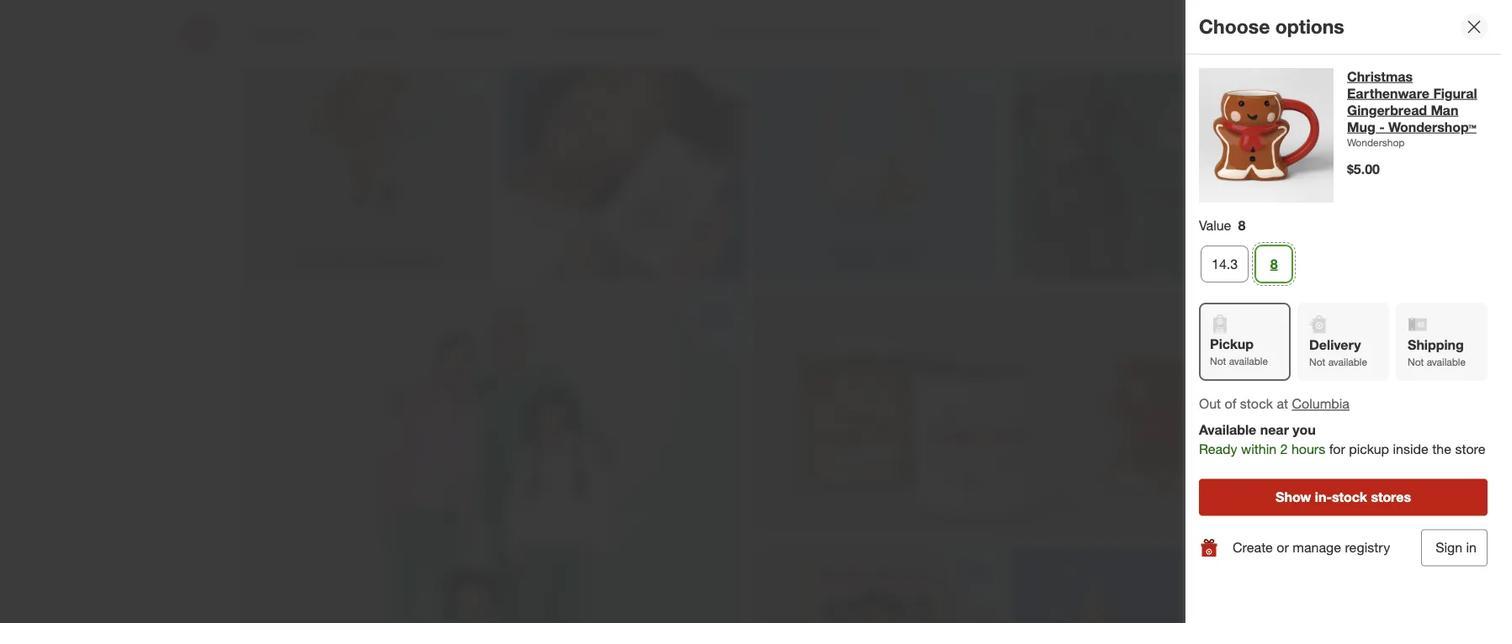 Task type: locate. For each thing, give the bounding box(es) containing it.
available inside shipping not available
[[1427, 356, 1466, 368]]

1 vertical spatial create
[[1231, 503, 1271, 520]]

in-
[[1315, 489, 1332, 506]]

1 vertical spatial create or manage registry
[[1231, 503, 1388, 520]]

stoneware inside 16oz holiday stoneware 'this is my christmas movie' mug - wondershop™
[[1347, 349, 1416, 366]]

1 horizontal spatial 8
[[1270, 256, 1278, 272]]

1 vertical spatial sign
[[1436, 540, 1462, 556]]

in
[[1460, 505, 1467, 518], [1466, 540, 1477, 556]]

0 horizontal spatial 8
[[1238, 218, 1246, 234]]

8
[[1238, 218, 1246, 234], [1270, 256, 1278, 272]]

only at ¬
[[1347, 136, 1399, 152]]

green
[[1347, 137, 1386, 154]]

for right toasty
[[357, 256, 370, 269]]

sign
[[1437, 505, 1457, 518], [1436, 540, 1462, 556]]

0 vertical spatial create
[[1231, 252, 1271, 269]]

create inside choose options dialog
[[1233, 540, 1273, 556]]

0 vertical spatial stock
[[1240, 396, 1273, 412]]

2 horizontal spatial available
[[1427, 356, 1466, 368]]

1 vertical spatial wondershop™
[[1347, 156, 1435, 173]]

1 vertical spatial sign in
[[1436, 540, 1477, 556]]

1 vertical spatial for
[[1329, 441, 1345, 457]]

0 horizontal spatial not
[[1210, 355, 1226, 368]]

0 vertical spatial 16oz
[[1431, 80, 1461, 96]]

16oz holiday stoneware 'this is my christmas movie' mug - wondershop™ image
[[1199, 329, 1337, 467], [1199, 329, 1337, 467]]

day
[[860, 244, 877, 257]]

1 horizontal spatial is
[[1454, 349, 1465, 366]]

1 horizontal spatial not
[[1309, 356, 1326, 368]]

stock
[[1240, 396, 1273, 412], [1332, 489, 1367, 506]]

available down shipping at bottom
[[1427, 356, 1466, 368]]

stock for in-
[[1332, 489, 1367, 506]]

available inside delivery not available
[[1328, 356, 1367, 368]]

2 vertical spatial or
[[1277, 540, 1289, 556]]

christmas down 'this
[[1370, 369, 1436, 385]]

is inside 16oz holiday stoneware 'this is my christmas movie' mug - wondershop™
[[1454, 349, 1465, 366]]

1 vertical spatial manage
[[1291, 503, 1340, 520]]

0 vertical spatial stoneware
[[1347, 99, 1416, 115]]

3 $5.00 from the top
[[1347, 407, 1376, 422]]

22 link
[[1286, 15, 1323, 52]]

2 vertical spatial -
[[1425, 388, 1430, 404]]

christmas inside 16oz holiday stoneware 'this is my christmas movie' mug - wondershop™
[[1370, 369, 1436, 385]]

only inside only at ¬
[[1347, 137, 1371, 152]]

christmas earthenware figural gingerbread man mug - wondershop™ wondershop
[[1347, 68, 1477, 149]]

not inside delivery not available
[[1309, 356, 1326, 368]]

-
[[1379, 119, 1385, 135], [1390, 137, 1395, 154], [1425, 388, 1430, 404]]

or
[[1275, 252, 1287, 269], [1275, 503, 1287, 520], [1277, 540, 1289, 556]]

christmas earthenware figural gingerbread man mug - wondershop™ image
[[1199, 68, 1334, 203]]

music.
[[888, 256, 919, 269]]

mug inside dia pacheco 16oz stoneware 'feliz navidad' mug green - wondershop™
[[1406, 118, 1435, 134]]

for inside "available near you ready within 2 hours for pickup inside the store"
[[1329, 441, 1345, 457]]

wondershop™ down the movie'
[[1347, 407, 1435, 424]]

dia pacheco 16oz stoneware 'feliz navidad' mug green - wondershop™
[[1347, 80, 1461, 173]]

16oz up "'feliz"
[[1431, 80, 1461, 96]]

0 vertical spatial sign
[[1437, 505, 1457, 518]]

1 only from the top
[[1347, 137, 1371, 152]]

14.3 link
[[1201, 246, 1249, 283]]

wondershop™
[[1388, 119, 1477, 135], [1347, 156, 1435, 173], [1347, 407, 1435, 424]]

0 horizontal spatial for
[[357, 256, 370, 269]]

available up my
[[1328, 356, 1367, 368]]

not for shipping
[[1408, 356, 1424, 368]]

explore items
[[1199, 15, 1325, 38]]

not inside 'pickup not available'
[[1210, 355, 1226, 368]]

you
[[1293, 422, 1316, 438]]

day.
[[415, 256, 435, 269]]

create or manage registry
[[1231, 252, 1388, 269], [1231, 503, 1388, 520], [1233, 540, 1390, 556]]

wondershop™ down "'feliz"
[[1388, 119, 1477, 135]]

2 horizontal spatial -
[[1425, 388, 1430, 404]]

2 vertical spatial wondershop™
[[1347, 407, 1435, 424]]

2
[[1280, 441, 1288, 457]]

not down pickup
[[1210, 355, 1226, 368]]

0 horizontal spatial is
[[880, 244, 888, 257]]

manage inside choose options dialog
[[1293, 540, 1341, 556]]

2 vertical spatial create
[[1233, 540, 1273, 556]]

0 vertical spatial christmas
[[1347, 68, 1413, 85]]

1 vertical spatial 8
[[1270, 256, 1278, 272]]

2 $5.00 from the top
[[1347, 161, 1380, 178]]

near
[[1260, 422, 1289, 438]]

only down navidad'
[[1347, 137, 1371, 152]]

manage for dia pacheco 16oz stoneware 'feliz navidad' mug green - wondershop™
[[1291, 252, 1340, 269]]

0 vertical spatial manage
[[1291, 252, 1340, 269]]

stock for of
[[1240, 396, 1273, 412]]

0 vertical spatial for
[[357, 256, 370, 269]]

dia
[[1347, 80, 1368, 96]]

8 right the 14.3
[[1270, 256, 1278, 272]]

sign in inside choose options dialog
[[1436, 540, 1477, 556]]

0 horizontal spatial 16oz
[[1347, 330, 1377, 347]]

stock left stores
[[1332, 489, 1367, 506]]

available
[[1229, 355, 1268, 368], [1328, 356, 1367, 368], [1427, 356, 1466, 368]]

is right 'this
[[1454, 349, 1465, 366]]

1 vertical spatial stoneware
[[1347, 349, 1416, 366]]

available down pickup
[[1229, 355, 1268, 368]]

or down show
[[1277, 540, 1289, 556]]

$5.00
[[1347, 156, 1376, 171], [1347, 161, 1380, 178], [1347, 407, 1376, 422]]

value 8
[[1199, 218, 1246, 234]]

mug inside 16oz holiday stoneware 'this is my christmas movie' mug - wondershop™
[[1393, 388, 1421, 404]]

registry inside choose options dialog
[[1345, 540, 1390, 556]]

only for only at ¬
[[1347, 137, 1371, 152]]

1 vertical spatial is
[[1454, 349, 1465, 366]]

0 vertical spatial -
[[1379, 119, 1385, 135]]

0 vertical spatial is
[[880, 244, 888, 257]]

at
[[1374, 137, 1384, 152], [1374, 388, 1384, 402], [1277, 396, 1288, 412]]

sign in inside explore items dialog
[[1437, 505, 1467, 518]]

mug
[[1406, 118, 1435, 134], [1347, 119, 1375, 135], [1393, 388, 1421, 404]]

dia pacheco 16oz stoneware 'feliz navidad' mug green - wondershop™ link
[[1347, 78, 1465, 173]]

not down holiday
[[1408, 356, 1424, 368]]

16oz up my
[[1347, 330, 1377, 347]]

stock inside button
[[1332, 489, 1367, 506]]

sign in for sign in 'button' within the choose options dialog
[[1436, 540, 1477, 556]]

0 vertical spatial wondershop™
[[1388, 119, 1477, 135]]

dia pacheco 16oz stoneware 'feliz navidad' mug green - wondershop™ image
[[1199, 78, 1337, 216], [1199, 78, 1337, 216]]

8 right value
[[1238, 218, 1246, 234]]

2 vertical spatial manage
[[1293, 540, 1341, 556]]

1 vertical spatial -
[[1390, 137, 1395, 154]]

2 vertical spatial christmas
[[1370, 369, 1436, 385]]

or right the 14.3
[[1275, 252, 1287, 269]]

only at
[[1347, 388, 1384, 402]]

available inside 'pickup not available'
[[1229, 355, 1268, 368]]

1 horizontal spatial 16oz
[[1431, 80, 1461, 96]]

wondershop™ inside christmas earthenware figural gingerbread man mug - wondershop™ wondershop
[[1388, 119, 1477, 135]]

for left add
[[1329, 441, 1345, 457]]

manage
[[1291, 252, 1340, 269], [1291, 503, 1340, 520], [1293, 540, 1341, 556]]

sign in
[[1437, 505, 1467, 518], [1436, 540, 1477, 556]]

mug down "'feliz"
[[1406, 118, 1435, 134]]

1 horizontal spatial available
[[1328, 356, 1367, 368]]

1 vertical spatial or
[[1275, 503, 1287, 520]]

0 vertical spatial sign in
[[1437, 505, 1467, 518]]

1 vertical spatial stock
[[1332, 489, 1367, 506]]

available for delivery
[[1328, 356, 1367, 368]]

stoneware up navidad'
[[1347, 99, 1416, 115]]

0 horizontal spatial -
[[1379, 119, 1385, 135]]

1 vertical spatial only
[[1347, 388, 1371, 402]]

choose options
[[1199, 15, 1344, 38]]

create
[[1231, 252, 1271, 269], [1231, 503, 1271, 520], [1233, 540, 1273, 556]]

christmas inside christmas earthenware figural gingerbread man mug - wondershop™ wondershop
[[1347, 68, 1413, 85]]

only down my
[[1347, 388, 1371, 402]]

mug right the movie'
[[1393, 388, 1421, 404]]

columbia
[[1292, 396, 1350, 412]]

not
[[1210, 355, 1226, 368], [1309, 356, 1326, 368], [1408, 356, 1424, 368]]

or for 16oz holiday stoneware 'this is my christmas movie' mug - wondershop™
[[1275, 503, 1287, 520]]

mug up green
[[1347, 119, 1375, 135]]

caroling
[[373, 256, 412, 269]]

every
[[831, 244, 857, 257]]

sign in for sign in 'button' inside explore items dialog
[[1437, 505, 1467, 518]]

0 vertical spatial or
[[1275, 252, 1287, 269]]

mug inside christmas earthenware figural gingerbread man mug - wondershop™ wondershop
[[1347, 119, 1375, 135]]

1 vertical spatial registry
[[1343, 503, 1388, 520]]

delivery not available
[[1309, 336, 1367, 368]]

0 vertical spatial sign in button
[[1426, 498, 1475, 525]]

group containing value
[[1197, 216, 1488, 289]]

shipping
[[1408, 336, 1464, 353]]

the
[[1432, 441, 1451, 457]]

not down delivery
[[1309, 356, 1326, 368]]

wondershop
[[1347, 136, 1405, 149]]

1 vertical spatial sign in button
[[1421, 530, 1488, 567]]

christmas up earthenware
[[1347, 68, 1413, 85]]

1 vertical spatial 16oz
[[1347, 330, 1377, 347]]

1 stoneware from the top
[[1347, 99, 1416, 115]]

1 vertical spatial christmas
[[837, 256, 885, 269]]

stock right of at right bottom
[[1240, 396, 1273, 412]]

0 horizontal spatial available
[[1229, 355, 1268, 368]]

wondershop™ inside dia pacheco 16oz stoneware 'feliz navidad' mug green - wondershop™
[[1347, 156, 1435, 173]]

16oz inside 16oz holiday stoneware 'this is my christmas movie' mug - wondershop™
[[1347, 330, 1377, 347]]

2 horizontal spatial not
[[1408, 356, 1424, 368]]

0 vertical spatial registry
[[1343, 252, 1388, 269]]

christmas left music.
[[837, 256, 885, 269]]

1 horizontal spatial stock
[[1332, 489, 1367, 506]]

0 horizontal spatial stock
[[1240, 396, 1273, 412]]

not inside shipping not available
[[1408, 356, 1424, 368]]

pickup not available
[[1210, 336, 1268, 368]]

0 vertical spatial create or manage registry
[[1231, 252, 1388, 269]]

out
[[1199, 396, 1221, 412]]

wondershop™ inside 16oz holiday stoneware 'this is my christmas movie' mug - wondershop™
[[1347, 407, 1435, 424]]

2 vertical spatial create or manage registry
[[1233, 540, 1390, 556]]

0 vertical spatial 8
[[1238, 218, 1246, 234]]

is inside every day is perfect christmas music.
[[880, 244, 888, 257]]

stoneware
[[1347, 99, 1416, 115], [1347, 349, 1416, 366]]

'this
[[1419, 349, 1450, 366]]

is right day
[[880, 244, 888, 257]]

christmas
[[1347, 68, 1413, 85], [837, 256, 885, 269], [1370, 369, 1436, 385]]

in inside explore items dialog
[[1460, 505, 1467, 518]]

16oz holiday stoneware 'this is my christmas movie' mug - wondershop™
[[1347, 330, 1465, 424]]

0 vertical spatial only
[[1347, 137, 1371, 152]]

for
[[357, 256, 370, 269], [1329, 441, 1345, 457]]

of
[[1225, 396, 1236, 412]]

1 vertical spatial in
[[1466, 540, 1477, 556]]

stoneware down holiday
[[1347, 349, 1416, 366]]

is
[[880, 244, 888, 257], [1454, 349, 1465, 366]]

registry
[[1343, 252, 1388, 269], [1343, 503, 1388, 520], [1345, 540, 1390, 556]]

1 $5.00 from the top
[[1347, 156, 1376, 171]]

at inside only at ¬
[[1374, 137, 1384, 152]]

$5.00 for dia pacheco 16oz stoneware 'feliz navidad' mug green - wondershop™
[[1347, 156, 1376, 171]]

group
[[1197, 216, 1488, 289]]

store
[[1455, 441, 1486, 457]]

22
[[1307, 17, 1316, 28]]

man
[[1431, 102, 1459, 118]]

1 horizontal spatial for
[[1329, 441, 1345, 457]]

only for only at
[[1347, 388, 1371, 402]]

show in-stock stores
[[1276, 489, 1411, 506]]

2 only from the top
[[1347, 388, 1371, 402]]

2 stoneware from the top
[[1347, 349, 1416, 366]]

0 vertical spatial in
[[1460, 505, 1467, 518]]

16oz
[[1431, 80, 1461, 96], [1347, 330, 1377, 347]]

christmas earthenware figural gingerbread man mug - wondershop™ link
[[1347, 68, 1488, 135]]

or left the in-
[[1275, 503, 1287, 520]]

explore
[[1199, 15, 1269, 38]]

stay toasty for caroling day.
[[301, 256, 435, 269]]

1 horizontal spatial -
[[1390, 137, 1395, 154]]

wondershop™ down ¬
[[1347, 156, 1435, 173]]

2 vertical spatial registry
[[1345, 540, 1390, 556]]

14.3
[[1212, 256, 1238, 272]]

only
[[1347, 137, 1371, 152], [1347, 388, 1371, 402]]



Task type: describe. For each thing, give the bounding box(es) containing it.
choose options dialog
[[1186, 0, 1501, 623]]

stores
[[1371, 489, 1411, 506]]

cart
[[1389, 442, 1409, 455]]

sign inside explore items dialog
[[1437, 505, 1457, 518]]

to
[[1377, 442, 1386, 455]]

movie'
[[1347, 388, 1389, 404]]

8 link
[[1256, 246, 1293, 283]]

create for dia pacheco 16oz stoneware 'feliz navidad' mug green - wondershop™
[[1231, 252, 1271, 269]]

within
[[1241, 441, 1277, 457]]

sign in button inside choose options dialog
[[1421, 530, 1488, 567]]

navidad'
[[1347, 118, 1403, 134]]

at for only at ¬
[[1374, 137, 1384, 152]]

value
[[1199, 218, 1231, 234]]

group inside choose options dialog
[[1197, 216, 1488, 289]]

perfect
[[891, 244, 925, 257]]

registry for 16oz holiday stoneware 'this is my christmas movie' mug - wondershop™
[[1343, 503, 1388, 520]]

- inside 16oz holiday stoneware 'this is my christmas movie' mug - wondershop™
[[1425, 388, 1430, 404]]

at inside choose options dialog
[[1277, 396, 1288, 412]]

add to cart
[[1355, 442, 1409, 455]]

'feliz
[[1419, 99, 1452, 115]]

What can we help you find? suggestions appear below search field
[[708, 15, 1127, 52]]

$5.00 inside choose options dialog
[[1347, 161, 1380, 178]]

show
[[1276, 489, 1311, 506]]

items
[[1274, 15, 1325, 38]]

inside
[[1393, 441, 1429, 457]]

16oz holiday stoneware 'this is my christmas movie' mug - wondershop™ link
[[1347, 329, 1465, 424]]

- inside dia pacheco 16oz stoneware 'feliz navidad' mug green - wondershop™
[[1390, 137, 1395, 154]]

or inside choose options dialog
[[1277, 540, 1289, 556]]

$5.00 for 16oz holiday stoneware 'this is my christmas movie' mug - wondershop™
[[1347, 407, 1376, 422]]

christmas inside every day is perfect christmas music.
[[837, 256, 885, 269]]

toasty
[[325, 256, 354, 269]]

stoneware inside dia pacheco 16oz stoneware 'feliz navidad' mug green - wondershop™
[[1347, 99, 1416, 115]]

every day is perfect christmas music.
[[831, 244, 928, 269]]

pacheco
[[1372, 80, 1428, 96]]

available
[[1199, 422, 1256, 438]]

stay
[[301, 256, 322, 269]]

create or manage registry inside choose options dialog
[[1233, 540, 1390, 556]]

at for only at
[[1374, 388, 1384, 402]]

16oz inside dia pacheco 16oz stoneware 'feliz navidad' mug green - wondershop™
[[1431, 80, 1461, 96]]

search button
[[1115, 15, 1155, 56]]

not for pickup
[[1210, 355, 1226, 368]]

manage for 16oz holiday stoneware 'this is my christmas movie' mug - wondershop™
[[1291, 503, 1340, 520]]

figural
[[1433, 85, 1477, 101]]

gingerbread
[[1347, 102, 1427, 118]]

available near you ready within 2 hours for pickup inside the store
[[1199, 422, 1486, 457]]

columbia button
[[1292, 395, 1350, 414]]

out of stock at columbia
[[1199, 396, 1350, 412]]

sign inside choose options dialog
[[1436, 540, 1462, 556]]

search
[[1115, 27, 1155, 43]]

delivery
[[1309, 336, 1361, 353]]

available for shipping
[[1427, 356, 1466, 368]]

¬
[[1388, 136, 1399, 152]]

options
[[1275, 15, 1344, 38]]

not for delivery
[[1309, 356, 1326, 368]]

add to cart button
[[1347, 435, 1416, 462]]

choose
[[1199, 15, 1270, 38]]

sign in button inside explore items dialog
[[1426, 498, 1475, 525]]

registry for dia pacheco 16oz stoneware 'feliz navidad' mug green - wondershop™
[[1343, 252, 1388, 269]]

shipping not available
[[1408, 336, 1466, 368]]

create for 16oz holiday stoneware 'this is my christmas movie' mug - wondershop™
[[1231, 503, 1271, 520]]

pickup
[[1210, 336, 1254, 352]]

pickup
[[1349, 441, 1389, 457]]

holiday
[[1381, 330, 1429, 347]]

available for pickup
[[1229, 355, 1268, 368]]

earthenware
[[1347, 85, 1430, 101]]

or for dia pacheco 16oz stoneware 'feliz navidad' mug green - wondershop™
[[1275, 252, 1287, 269]]

hours
[[1291, 441, 1325, 457]]

- inside christmas earthenware figural gingerbread man mug - wondershop™ wondershop
[[1379, 119, 1385, 135]]

create or manage registry for dia pacheco 16oz stoneware 'feliz navidad' mug green - wondershop™
[[1231, 252, 1388, 269]]

create or manage registry for 16oz holiday stoneware 'this is my christmas movie' mug - wondershop™
[[1231, 503, 1388, 520]]

my
[[1347, 369, 1366, 385]]

add
[[1355, 442, 1374, 455]]

show in-stock stores button
[[1199, 479, 1488, 516]]

in inside choose options dialog
[[1466, 540, 1477, 556]]

ready
[[1199, 441, 1237, 457]]

explore items dialog
[[1186, 0, 1501, 623]]



Task type: vqa. For each thing, say whether or not it's contained in the screenshot.
ulta to the top
no



